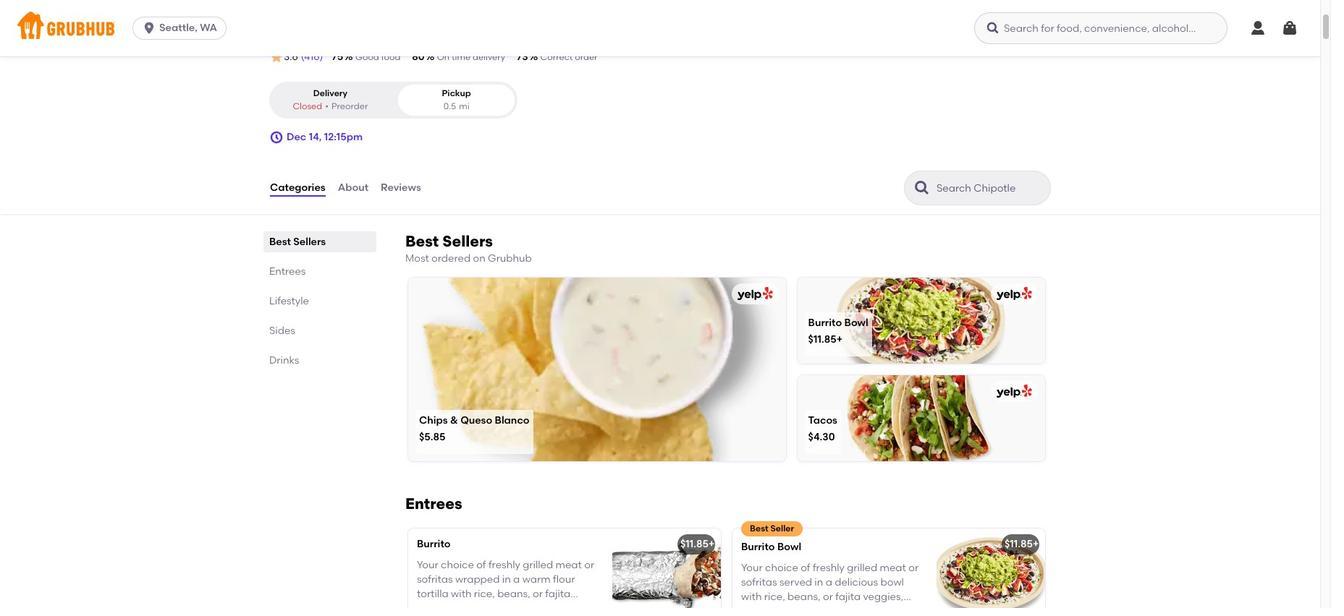 Task type: locate. For each thing, give the bounding box(es) containing it.
bowl for burrito bowl $11.85 +
[[844, 317, 868, 329]]

burrito
[[808, 317, 842, 329], [417, 539, 451, 551], [741, 542, 775, 554]]

with up the and at bottom
[[741, 592, 762, 604]]

reviews
[[381, 182, 421, 194]]

0 horizontal spatial burrito
[[417, 539, 451, 551]]

served
[[779, 577, 812, 589]]

choice
[[765, 562, 798, 574]]

about
[[338, 182, 368, 194]]

entrees
[[269, 266, 306, 278], [405, 495, 462, 513]]

topped
[[763, 606, 799, 609]]

yelp image
[[734, 288, 773, 301], [994, 288, 1032, 301], [994, 385, 1032, 399]]

sellers inside best sellers most ordered on grubhub
[[442, 232, 493, 250]]

best seller
[[750, 524, 794, 534]]

blanco
[[495, 415, 530, 427]]

0 horizontal spatial best
[[269, 236, 291, 248]]

option group containing delivery closed • preorder
[[269, 82, 518, 119]]

sellers
[[442, 232, 493, 250], [293, 236, 326, 248]]

1 horizontal spatial bowl
[[844, 317, 868, 329]]

1 vertical spatial bowl
[[777, 542, 801, 554]]

0.5
[[443, 101, 456, 111]]

of
[[801, 562, 810, 574]]

or right "meat"
[[909, 562, 919, 574]]

tacos
[[808, 415, 837, 427]]

sellers for best sellers most ordered on grubhub
[[442, 232, 493, 250]]

delivery closed • preorder
[[293, 89, 368, 111]]

2 $11.85 + from the left
[[1005, 539, 1039, 551]]

pickup
[[442, 89, 471, 99]]

Search for food, convenience, alcohol... search field
[[974, 12, 1228, 44]]

+
[[836, 334, 843, 346], [709, 539, 715, 551], [1033, 539, 1039, 551]]

entrees down $5.85
[[405, 495, 462, 513]]

dec 14, 12:15pm
[[287, 131, 363, 143]]

freshly
[[813, 562, 845, 574]]

search icon image
[[913, 180, 931, 197]]

best up burrito bowl
[[750, 524, 768, 534]]

seattle, wa button
[[133, 17, 232, 40]]

2 horizontal spatial burrito
[[808, 317, 842, 329]]

1 horizontal spatial or
[[909, 562, 919, 574]]

3.6
[[284, 51, 298, 63]]

or up guac,
[[823, 592, 833, 604]]

1 horizontal spatial sellers
[[442, 232, 493, 250]]

1 horizontal spatial +
[[836, 334, 843, 346]]

2 horizontal spatial $11.85
[[1005, 539, 1033, 551]]

star icon image
[[269, 50, 284, 65]]

best for best seller
[[750, 524, 768, 534]]

1 horizontal spatial entrees
[[405, 495, 462, 513]]

with
[[741, 592, 762, 604], [802, 606, 822, 609]]

$5.85
[[419, 432, 445, 444]]

or
[[909, 562, 919, 574], [823, 592, 833, 604]]

(416)
[[301, 51, 323, 63]]

0 horizontal spatial bowl
[[777, 542, 801, 554]]

sellers up on
[[442, 232, 493, 250]]

svg image
[[1249, 20, 1267, 37], [1281, 20, 1299, 37], [142, 21, 156, 35], [986, 21, 1000, 35], [269, 130, 284, 145]]

bowl inside burrito bowl $11.85 +
[[844, 317, 868, 329]]

1 horizontal spatial burrito
[[741, 542, 775, 554]]

+ inside burrito bowl $11.85 +
[[836, 334, 843, 346]]

meat
[[880, 562, 906, 574]]

order
[[575, 52, 598, 62]]

on time delivery
[[437, 52, 505, 62]]

0 vertical spatial entrees
[[269, 266, 306, 278]]

1 horizontal spatial $11.85
[[808, 334, 836, 346]]

•
[[325, 101, 329, 111]]

best
[[405, 232, 439, 250], [269, 236, 291, 248], [750, 524, 768, 534]]

about button
[[337, 162, 369, 214]]

sellers down 'categories' button
[[293, 236, 326, 248]]

$4.30
[[808, 432, 835, 444]]

0 horizontal spatial entrees
[[269, 266, 306, 278]]

2 horizontal spatial best
[[750, 524, 768, 534]]

burrito bowl image
[[937, 529, 1045, 609]]

1 horizontal spatial best
[[405, 232, 439, 250]]

0 vertical spatial bowl
[[844, 317, 868, 329]]

correct
[[540, 52, 573, 62]]

with down beans,
[[802, 606, 822, 609]]

1 horizontal spatial with
[[802, 606, 822, 609]]

seattle,
[[159, 22, 197, 34]]

burrito inside burrito bowl $11.85 +
[[808, 317, 842, 329]]

entrees up lifestyle
[[269, 266, 306, 278]]

0 horizontal spatial or
[[823, 592, 833, 604]]

salsa,
[[855, 606, 883, 609]]

good
[[355, 52, 379, 62]]

0 horizontal spatial sellers
[[293, 236, 326, 248]]

best down 'categories' button
[[269, 236, 291, 248]]

$11.85 +
[[680, 539, 715, 551], [1005, 539, 1039, 551]]

burrito for burrito bowl
[[741, 542, 775, 554]]

yelp image for +
[[994, 288, 1032, 301]]

and
[[741, 606, 761, 609]]

bowl
[[844, 317, 868, 329], [777, 542, 801, 554]]

best for best sellers
[[269, 236, 291, 248]]

best inside best sellers most ordered on grubhub
[[405, 232, 439, 250]]

food
[[381, 52, 401, 62]]

option group
[[269, 82, 518, 119]]

guac,
[[825, 606, 853, 609]]

bowl for burrito bowl
[[777, 542, 801, 554]]

0 horizontal spatial with
[[741, 592, 762, 604]]

grubhub
[[488, 253, 532, 265]]

wa
[[200, 22, 217, 34]]

1 vertical spatial with
[[802, 606, 822, 609]]

lifestyle
[[269, 295, 309, 308]]

0 horizontal spatial $11.85 +
[[680, 539, 715, 551]]

$11.85
[[808, 334, 836, 346], [680, 539, 709, 551], [1005, 539, 1033, 551]]

best up most
[[405, 232, 439, 250]]

1 horizontal spatial $11.85 +
[[1005, 539, 1039, 551]]



Task type: vqa. For each thing, say whether or not it's contained in the screenshot.
On time delivery
yes



Task type: describe. For each thing, give the bounding box(es) containing it.
best sellers most ordered on grubhub
[[405, 232, 532, 265]]

Search Chipotle search field
[[935, 182, 1046, 195]]

burrito for burrito bowl $11.85 +
[[808, 317, 842, 329]]

delivery
[[313, 89, 347, 99]]

time
[[452, 52, 471, 62]]

burrito image
[[612, 529, 721, 609]]

grilled
[[847, 562, 877, 574]]

burrito bowl
[[741, 542, 801, 554]]

categories button
[[269, 162, 326, 214]]

correct order
[[540, 52, 598, 62]]

80
[[412, 51, 425, 63]]

73
[[517, 51, 528, 63]]

mi
[[459, 101, 469, 111]]

sofritas
[[741, 577, 777, 589]]

reviews button
[[380, 162, 422, 214]]

delivery
[[473, 52, 505, 62]]

sellers for best sellers
[[293, 236, 326, 248]]

burrito for burrito
[[417, 539, 451, 551]]

dec 14, 12:15pm button
[[269, 125, 363, 151]]

0 vertical spatial with
[[741, 592, 762, 604]]

ordered
[[431, 253, 471, 265]]

0 horizontal spatial +
[[709, 539, 715, 551]]

on
[[473, 253, 485, 265]]

svg image inside the seattle, wa button
[[142, 21, 156, 35]]

14,
[[309, 131, 322, 143]]

$11.85 inside burrito bowl $11.85 +
[[808, 334, 836, 346]]

most
[[405, 253, 429, 265]]

1 $11.85 + from the left
[[680, 539, 715, 551]]

rice,
[[764, 592, 785, 604]]

beans,
[[788, 592, 821, 604]]

your
[[741, 562, 763, 574]]

chips
[[419, 415, 448, 427]]

categories
[[270, 182, 325, 194]]

tacos $4.30
[[808, 415, 837, 444]]

seller
[[771, 524, 794, 534]]

good food
[[355, 52, 401, 62]]

veggies,
[[863, 592, 903, 604]]

a
[[826, 577, 832, 589]]

main navigation navigation
[[0, 0, 1320, 56]]

0 horizontal spatial $11.85
[[680, 539, 709, 551]]

75
[[332, 51, 343, 63]]

1 vertical spatial or
[[823, 592, 833, 604]]

dec
[[287, 131, 306, 143]]

best sellers
[[269, 236, 326, 248]]

0 vertical spatial or
[[909, 562, 919, 574]]

1 vertical spatial entrees
[[405, 495, 462, 513]]

yelp image for blanco
[[734, 288, 773, 301]]

pickup 0.5 mi
[[442, 89, 471, 111]]

seattle, wa
[[159, 22, 217, 34]]

best for best sellers most ordered on grubhub
[[405, 232, 439, 250]]

your choice of freshly grilled meat or sofritas served in a delicious bowl with rice, beans, or fajita veggies, and topped with guac, salsa, qu
[[741, 562, 919, 609]]

&
[[450, 415, 458, 427]]

in
[[815, 577, 823, 589]]

on
[[437, 52, 450, 62]]

queso
[[460, 415, 492, 427]]

sides
[[269, 325, 295, 337]]

svg image inside dec 14, 12:15pm button
[[269, 130, 284, 145]]

12:15pm
[[324, 131, 363, 143]]

preorder
[[331, 101, 368, 111]]

delicious
[[835, 577, 878, 589]]

fajita
[[835, 592, 861, 604]]

closed
[[293, 101, 322, 111]]

bowl
[[881, 577, 904, 589]]

drinks
[[269, 355, 299, 367]]

chips & queso blanco $5.85
[[419, 415, 530, 444]]

burrito bowl $11.85 +
[[808, 317, 868, 346]]

2 horizontal spatial +
[[1033, 539, 1039, 551]]



